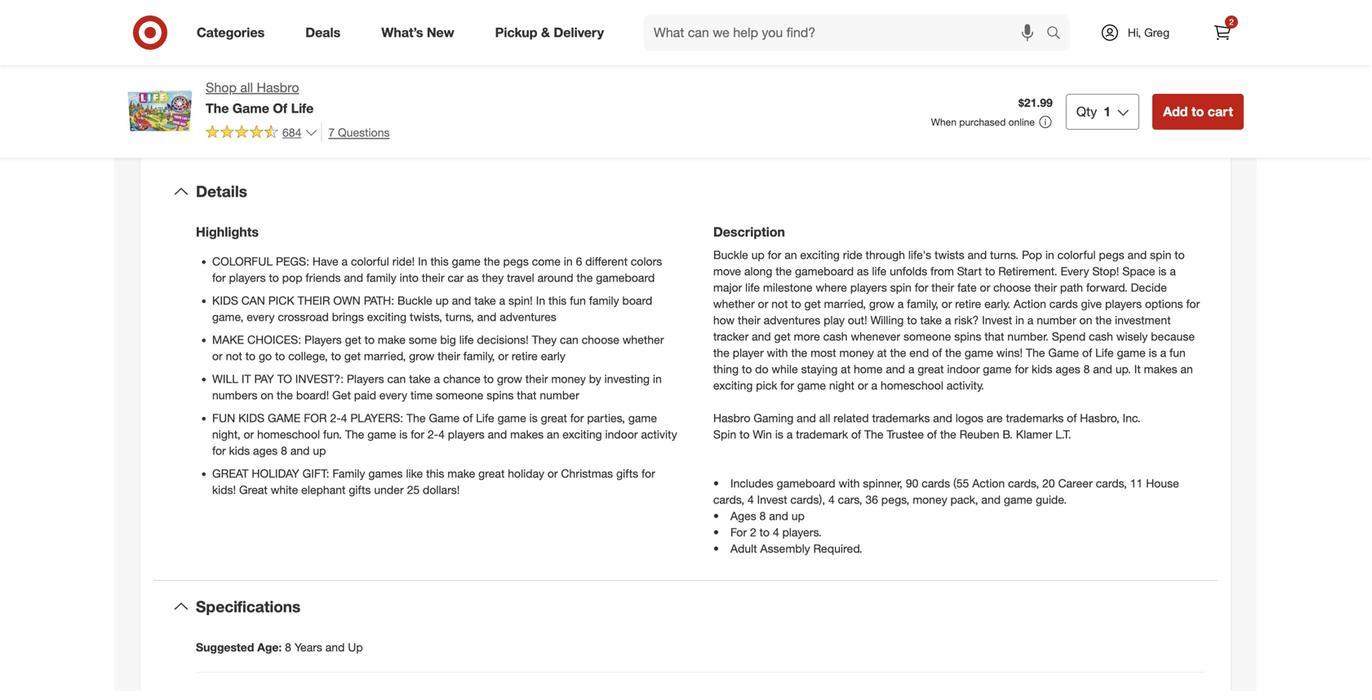Task type: locate. For each thing, give the bounding box(es) containing it.
game inside shop all hasbro the game of life
[[233, 100, 269, 116]]

1 vertical spatial someone
[[436, 388, 484, 403]]

to
[[277, 372, 292, 386]]

move
[[713, 264, 741, 279]]

cards down the path
[[1050, 297, 1078, 311]]

for right options at the right
[[1187, 297, 1200, 311]]

white
[[271, 483, 298, 497]]

colorful up every
[[1058, 248, 1096, 262]]

fun down because
[[1170, 346, 1186, 360]]

b.
[[1003, 428, 1013, 442]]

how
[[713, 313, 735, 328]]

2 horizontal spatial life
[[1096, 346, 1114, 360]]

0 vertical spatial buckle
[[713, 248, 748, 262]]

the down give
[[1096, 313, 1112, 328]]

spin!
[[509, 294, 533, 308]]

gameboard inside '• includes gameboard with spinner, 90 cards (55 action cards, 20 career cards, 11 house cards, 4 invest cards), 4 cars, 36 pegs, money pack, and game guide. • ages 8 and up • for 2 to 4 players. • adult assembly required.'
[[777, 476, 836, 491]]

family, down unfolds
[[907, 297, 939, 311]]

invest?:
[[295, 372, 344, 386]]

get
[[332, 388, 351, 403]]

1 horizontal spatial spins
[[955, 330, 982, 344]]

2 vertical spatial life
[[476, 411, 494, 426]]

family
[[333, 467, 365, 481]]

action right early.
[[1014, 297, 1046, 311]]

for down wins! at the right
[[1015, 362, 1029, 377]]

or inside "fun kids game for 2-4 players: the game of life game is great for parties, game night, or homeschool fun. the game is for 2-4 players and makes an exciting indoor activity for kids ages 8 and up"
[[244, 428, 254, 442]]

the up while on the right of page
[[791, 346, 808, 360]]

0 vertical spatial life
[[291, 100, 314, 116]]

0 vertical spatial number
[[1037, 313, 1077, 328]]

1 vertical spatial make
[[448, 467, 475, 481]]

What can we help you find? suggestions appear below search field
[[644, 15, 1051, 51]]

new
[[427, 25, 454, 40]]

1 horizontal spatial buckle
[[713, 248, 748, 262]]

exciting down path:
[[367, 310, 407, 324]]

to up the assembly
[[760, 525, 770, 540]]

1 vertical spatial in
[[536, 294, 545, 308]]

1 horizontal spatial make
[[448, 467, 475, 481]]

1 horizontal spatial life
[[476, 411, 494, 426]]

get
[[805, 297, 821, 311], [774, 330, 791, 344], [345, 333, 361, 347], [344, 349, 361, 363]]

pegs inside buckle up for an exciting ride through life's twists and turns. pop in colorful pegs and spin to move along the gameboard as life unfolds from start to retirement. every stop! space is a major life milestone where players spin for their fate or choose their path forward. decide whether or not to get married, grow a family, or retire early. action cards give players options for how their adventures play out! willing to take a risk? invest in a number on the investment tracker and get more cash whenever someone spins that number. spend cash wisely because the player with the most money at the end of the game wins! the game of life game is a fun thing to do while staying at home and a great indoor game for kids ages 8 and up. it makes an exciting pick for game night or a homeschool activity.
[[1099, 248, 1125, 262]]

pegs:
[[276, 255, 309, 269]]

20
[[1043, 476, 1055, 491]]

0 vertical spatial kids
[[212, 294, 238, 308]]

friends
[[306, 271, 341, 285]]

along
[[744, 264, 773, 279]]

christmas
[[561, 467, 613, 481]]

1 vertical spatial indoor
[[605, 428, 638, 442]]

and left up.
[[1093, 362, 1113, 377]]

1 horizontal spatial that
[[985, 330, 1004, 344]]

as inside colorful pegs: have a colorful ride! in this game the pegs come in 6 different colors for players to pop friends and family into their car as they travel around the gameboard
[[467, 271, 479, 285]]

whether inside buckle up for an exciting ride through life's twists and turns. pop in colorful pegs and spin to move along the gameboard as life unfolds from start to retirement. every stop! space is a major life milestone where players spin for their fate or choose their path forward. decide whether or not to get married, grow a family, or retire early. action cards give players options for how their adventures play out! willing to take a risk? invest in a number on the investment tracker and get more cash whenever someone spins that number. spend cash wisely because the player with the most money at the end of the game wins! the game of life game is a fun thing to do while staying at home and a great indoor game for kids ages 8 and up. it makes an exciting pick for game night or a homeschool activity.
[[713, 297, 755, 311]]

0 vertical spatial with
[[767, 346, 788, 360]]

players inside "fun kids game for 2-4 players: the game of life game is great for parties, game night, or homeschool fun. the game is for 2-4 players and makes an exciting indoor activity for kids ages 8 and up"
[[448, 428, 485, 442]]

0 horizontal spatial grow
[[409, 349, 434, 363]]

more inside the show more images button
[[377, 51, 407, 67]]

2 horizontal spatial life
[[872, 264, 887, 279]]

0 horizontal spatial cash
[[823, 330, 848, 344]]

0 horizontal spatial as
[[467, 271, 479, 285]]

0 horizontal spatial buckle
[[398, 294, 433, 308]]

an inside "fun kids game for 2-4 players: the game of life game is great for parties, game night, or homeschool fun. the game is for 2-4 players and makes an exciting indoor activity for kids ages 8 and up"
[[547, 428, 559, 442]]

as inside buckle up for an exciting ride through life's twists and turns. pop in colorful pegs and spin to move along the gameboard as life unfolds from start to retirement. every stop! space is a major life milestone where players spin for their fate or choose their path forward. decide whether or not to get married, grow a family, or retire early. action cards give players options for how their adventures play out! willing to take a risk? invest in a number on the investment tracker and get more cash whenever someone spins that number. spend cash wisely because the player with the most money at the end of the game wins! the game of life game is a fun thing to do while staying at home and a great indoor game for kids ages 8 and up. it makes an exciting pick for game night or a homeschool activity.
[[857, 264, 869, 279]]

their down early
[[526, 372, 548, 386]]

players inside will it pay to invest?: players can take a chance to grow their money by investing in numbers on the board! get paid every time someone spins that number
[[347, 372, 384, 386]]

ages inside "fun kids game for 2-4 players: the game of life game is great for parties, game night, or homeschool fun. the game is for 2-4 players and makes an exciting indoor activity for kids ages 8 and up"
[[253, 444, 278, 458]]

fun inside buckle up for an exciting ride through life's twists and turns. pop in colorful pegs and spin to move along the gameboard as life unfolds from start to retirement. every stop! space is a major life milestone where players spin for their fate or choose their path forward. decide whether or not to get married, grow a family, or retire early. action cards give players options for how their adventures play out! willing to take a risk? invest in a number on the investment tracker and get more cash whenever someone spins that number. spend cash wisely because the player with the most money at the end of the game wins! the game of life game is a fun thing to do while staying at home and a great indoor game for kids ages 8 and up. it makes an exciting pick for game night or a homeschool activity.
[[1170, 346, 1186, 360]]

greg
[[1145, 25, 1170, 40]]

1 horizontal spatial spin
[[1150, 248, 1172, 262]]

indoor
[[947, 362, 980, 377], [605, 428, 638, 442]]

life inside make choices: players get to make some big life decisions! they can choose whether or not to go to college, to get married, grow their family, or retire early
[[459, 333, 474, 347]]

1 vertical spatial money
[[551, 372, 586, 386]]

cards right 90
[[922, 476, 950, 491]]

0 horizontal spatial life
[[459, 333, 474, 347]]

1 horizontal spatial players
[[347, 372, 384, 386]]

1 horizontal spatial family
[[589, 294, 619, 308]]

to
[[1192, 104, 1204, 119], [1175, 248, 1185, 262], [985, 264, 995, 279], [269, 271, 279, 285], [791, 297, 801, 311], [907, 313, 917, 328], [365, 333, 375, 347], [245, 349, 256, 363], [275, 349, 285, 363], [331, 349, 341, 363], [742, 362, 752, 377], [484, 372, 494, 386], [740, 428, 750, 442], [760, 525, 770, 540]]

1 vertical spatial 2
[[750, 525, 757, 540]]

game left guide. at right bottom
[[1004, 493, 1033, 507]]

trademarks
[[872, 411, 930, 426], [1006, 411, 1064, 426]]

this down around
[[549, 294, 567, 308]]

activity.
[[947, 379, 984, 393]]

0 horizontal spatial 2
[[750, 525, 757, 540]]

through
[[866, 248, 905, 262]]

buckle up the twists,
[[398, 294, 433, 308]]

family
[[366, 271, 396, 285], [589, 294, 619, 308]]

family up path:
[[366, 271, 396, 285]]

0 vertical spatial hasbro
[[257, 80, 299, 96]]

this up car
[[431, 255, 449, 269]]

buckle
[[713, 248, 748, 262], [398, 294, 433, 308]]

action
[[1014, 297, 1046, 311], [972, 476, 1005, 491]]

highlights
[[196, 224, 259, 240]]

1 vertical spatial ages
[[253, 444, 278, 458]]

take inside will it pay to invest?: players can take a chance to grow their money by investing in numbers on the board! get paid every time someone spins that number
[[409, 372, 431, 386]]

makes right it
[[1144, 362, 1178, 377]]

players down colorful
[[229, 271, 266, 285]]

1 vertical spatial life
[[1096, 346, 1114, 360]]

grow inside make choices: players get to make some big life decisions! they can choose whether or not to go to college, to get married, grow their family, or retire early
[[409, 349, 434, 363]]

1 horizontal spatial action
[[1014, 297, 1046, 311]]

of down spend
[[1082, 346, 1092, 360]]

game down will it pay to invest?: players can take a chance to grow their money by investing in numbers on the board! get paid every time someone spins that number
[[429, 411, 460, 426]]

and up gift:
[[290, 444, 310, 458]]

money inside will it pay to invest?: players can take a chance to grow their money by investing in numbers on the board! get paid every time someone spins that number
[[551, 372, 586, 386]]

0 horizontal spatial at
[[841, 362, 851, 377]]

thing
[[713, 362, 739, 377]]

2 vertical spatial an
[[547, 428, 559, 442]]

every left "time"
[[380, 388, 407, 403]]

0 vertical spatial can
[[560, 333, 579, 347]]

board!
[[296, 388, 329, 403]]

money inside buckle up for an exciting ride through life's twists and turns. pop in colorful pegs and spin to move along the gameboard as life unfolds from start to retirement. every stop! space is a major life milestone where players spin for their fate or choose their path forward. decide whether or not to get married, grow a family, or retire early. action cards give players options for how their adventures play out! willing to take a risk? invest in a number on the investment tracker and get more cash whenever someone spins that number. spend cash wisely because the player with the most money at the end of the game wins! the game of life game is a fun thing to do while staying at home and a great indoor game for kids ages 8 and up. it makes an exciting pick for game night or a homeschool activity.
[[840, 346, 874, 360]]

0 horizontal spatial an
[[547, 428, 559, 442]]

0 vertical spatial in
[[418, 255, 427, 269]]

0 vertical spatial fun
[[570, 294, 586, 308]]

the inside buckle up for an exciting ride through life's twists and turns. pop in colorful pegs and spin to move along the gameboard as life unfolds from start to retirement. every stop! space is a major life milestone where players spin for their fate or choose their path forward. decide whether or not to get married, grow a family, or retire early. action cards give players options for how their adventures play out! willing to take a risk? invest in a number on the investment tracker and get more cash whenever someone spins that number. spend cash wisely because the player with the most money at the end of the game wins! the game of life game is a fun thing to do while staying at home and a great indoor game for kids ages 8 and up. it makes an exciting pick for game night or a homeschool activity.
[[1026, 346, 1045, 360]]

2 right • for
[[750, 525, 757, 540]]

take inside buckle up for an exciting ride through life's twists and turns. pop in colorful pegs and spin to move along the gameboard as life unfolds from start to retirement. every stop! space is a major life milestone where players spin for their fate or choose their path forward. decide whether or not to get married, grow a family, or retire early. action cards give players options for how their adventures play out! willing to take a risk? invest in a number on the investment tracker and get more cash whenever someone spins that number. spend cash wisely because the player with the most money at the end of the game wins! the game of life game is a fun thing to do while staying at home and a great indoor game for kids ages 8 and up. it makes an exciting pick for game night or a homeschool activity.
[[920, 313, 942, 328]]

2 right the greg
[[1230, 17, 1234, 27]]

1 horizontal spatial in
[[536, 294, 545, 308]]

trademarks up trustee
[[872, 411, 930, 426]]

0 horizontal spatial with
[[767, 346, 788, 360]]

to inside button
[[1192, 104, 1204, 119]]

0 vertical spatial players
[[304, 333, 342, 347]]

for
[[768, 248, 782, 262], [212, 271, 226, 285], [915, 281, 929, 295], [1187, 297, 1200, 311], [1015, 362, 1029, 377], [781, 379, 794, 393], [570, 411, 584, 426], [411, 428, 424, 442], [212, 444, 226, 458], [642, 467, 655, 481]]

life down the through
[[872, 264, 887, 279]]

whether inside make choices: players get to make some big life decisions! they can choose whether or not to go to college, to get married, grow their family, or retire early
[[623, 333, 664, 347]]

choose inside make choices: players get to make some big life decisions! they can choose whether or not to go to college, to get married, grow their family, or retire early
[[582, 333, 620, 347]]

is down "players:"
[[399, 428, 408, 442]]

can inside make choices: players get to make some big life decisions! they can choose whether or not to go to college, to get married, grow their family, or retire early
[[560, 333, 579, 347]]

spend
[[1052, 330, 1086, 344]]

gaming
[[754, 411, 794, 426]]

0 horizontal spatial colorful
[[351, 255, 389, 269]]

hasbro gaming and all related trademarks and logos are trademarks of hasbro, inc. spin to win is a trademark of the trustee of the reuben b. klamer l.t.
[[713, 411, 1141, 442]]

0 vertical spatial great
[[918, 362, 944, 377]]

2 vertical spatial this
[[426, 467, 444, 481]]

wins!
[[997, 346, 1023, 360]]

a inside hasbro gaming and all related trademarks and logos are trademarks of hasbro, inc. spin to win is a trademark of the trustee of the reuben b. klamer l.t.
[[787, 428, 793, 442]]

out!
[[848, 313, 868, 328]]

• ages
[[713, 509, 757, 523]]

married,
[[824, 297, 866, 311], [364, 349, 406, 363]]

money up home
[[840, 346, 874, 360]]

up down fun.
[[313, 444, 326, 458]]

0 horizontal spatial 2-
[[330, 411, 341, 426]]

1 horizontal spatial an
[[785, 248, 797, 262]]

0 horizontal spatial action
[[972, 476, 1005, 491]]

that inside buckle up for an exciting ride through life's twists and turns. pop in colorful pegs and spin to move along the gameboard as life unfolds from start to retirement. every stop! space is a major life milestone where players spin for their fate or choose their path forward. decide whether or not to get married, grow a family, or retire early. action cards give players options for how their adventures play out! willing to take a risk? invest in a number on the investment tracker and get more cash whenever someone spins that number. spend cash wisely because the player with the most money at the end of the game wins! the game of life game is a fun thing to do while staying at home and a great indoor game for kids ages 8 and up. it makes an exciting pick for game night or a homeschool activity.
[[985, 330, 1004, 344]]

1 horizontal spatial take
[[474, 294, 496, 308]]

game
[[233, 100, 269, 116], [1048, 346, 1079, 360], [429, 411, 460, 426]]

it
[[1134, 362, 1141, 377]]

number up spend
[[1037, 313, 1077, 328]]

2 inside '• includes gameboard with spinner, 90 cards (55 action cards, 20 career cards, 11 house cards, 4 invest cards), 4 cars, 36 pegs, money pack, and game guide. • ages 8 and up • for 2 to 4 players. • adult assembly required.'
[[750, 525, 757, 540]]

1 horizontal spatial all
[[819, 411, 831, 426]]

great left parties,
[[541, 411, 567, 426]]

cards inside '• includes gameboard with spinner, 90 cards (55 action cards, 20 career cards, 11 house cards, 4 invest cards), 4 cars, 36 pegs, money pack, and game guide. • ages 8 and up • for 2 to 4 players. • adult assembly required.'
[[922, 476, 950, 491]]

from
[[931, 264, 954, 279]]

online
[[1009, 116, 1035, 128]]

is down because
[[1149, 346, 1157, 360]]

0 horizontal spatial someone
[[436, 388, 484, 403]]

adventures inside buckle up for an exciting ride through life's twists and turns. pop in colorful pegs and spin to move along the gameboard as life unfolds from start to retirement. every stop! space is a major life milestone where players spin for their fate or choose their path forward. decide whether or not to get married, grow a family, or retire early. action cards give players options for how their adventures play out! willing to take a risk? invest in a number on the investment tracker and get more cash whenever someone spins that number. spend cash wisely because the player with the most money at the end of the game wins! the game of life game is a fun thing to do while staying at home and a great indoor game for kids ages 8 and up. it makes an exciting pick for game night or a homeschool activity.
[[764, 313, 821, 328]]

for left parties,
[[570, 411, 584, 426]]

life inside "fun kids game for 2-4 players: the game of life game is great for parties, game night, or homeschool fun. the game is for 2-4 players and makes an exciting indoor activity for kids ages 8 and up"
[[476, 411, 494, 426]]

buckle inside 'kids can pick their own path: buckle up and take a spin! in this fun family board game, every crossroad brings exciting twists, turns, and adventures'
[[398, 294, 433, 308]]

cards inside buckle up for an exciting ride through life's twists and turns. pop in colorful pegs and spin to move along the gameboard as life unfolds from start to retirement. every stop! space is a major life milestone where players spin for their fate or choose their path forward. decide whether or not to get married, grow a family, or retire early. action cards give players options for how their adventures play out! willing to take a risk? invest in a number on the investment tracker and get more cash whenever someone spins that number. spend cash wisely because the player with the most money at the end of the game wins! the game of life game is a fun thing to do while staying at home and a great indoor game for kids ages 8 and up. it makes an exciting pick for game night or a homeschool activity.
[[1050, 297, 1078, 311]]

someone down chance
[[436, 388, 484, 403]]

end
[[910, 346, 929, 360]]

0 vertical spatial invest
[[982, 313, 1012, 328]]

path:
[[364, 294, 394, 308]]

twists
[[935, 248, 965, 262]]

tracker
[[713, 330, 749, 344]]

is inside hasbro gaming and all related trademarks and logos are trademarks of hasbro, inc. spin to win is a trademark of the trustee of the reuben b. klamer l.t.
[[775, 428, 784, 442]]

kids inside "fun kids game for 2-4 players: the game of life game is great for parties, game night, or homeschool fun. the game is for 2-4 players and makes an exciting indoor activity for kids ages 8 and up"
[[229, 444, 250, 458]]

0 vertical spatial all
[[240, 80, 253, 96]]

0 vertical spatial make
[[378, 333, 406, 347]]

1 vertical spatial players
[[347, 372, 384, 386]]

to inside colorful pegs: have a colorful ride! in this game the pegs come in 6 different colors for players to pop friends and family into their car as they travel around the gameboard
[[269, 271, 279, 285]]

family,
[[907, 297, 939, 311], [463, 349, 495, 363]]

1 horizontal spatial trademarks
[[1006, 411, 1064, 426]]

indoor up activity.
[[947, 362, 980, 377]]

36
[[866, 493, 878, 507]]

in left 6
[[564, 255, 573, 269]]

1 horizontal spatial colorful
[[1058, 248, 1096, 262]]

the left end
[[890, 346, 906, 360]]

colors
[[631, 255, 662, 269]]

their inside will it pay to invest?: players can take a chance to grow their money by investing in numbers on the board! get paid every time someone spins that number
[[526, 372, 548, 386]]

colorful inside colorful pegs: have a colorful ride! in this game the pegs come in 6 different colors for players to pop friends and family into their car as they travel around the gameboard
[[351, 255, 389, 269]]

number
[[1037, 313, 1077, 328], [540, 388, 579, 403]]

1 horizontal spatial retire
[[955, 297, 981, 311]]

on down the pay
[[261, 388, 274, 403]]

the down number.
[[1026, 346, 1045, 360]]

family, inside buckle up for an exciting ride through life's twists and turns. pop in colorful pegs and spin to move along the gameboard as life unfolds from start to retirement. every stop! space is a major life milestone where players spin for their fate or choose their path forward. decide whether or not to get married, grow a family, or retire early. action cards give players options for how their adventures play out! willing to take a risk? invest in a number on the investment tracker and get more cash whenever someone spins that number. spend cash wisely because the player with the most money at the end of the game wins! the game of life game is a fun thing to do while staying at home and a great indoor game for kids ages 8 and up. it makes an exciting pick for game night or a homeschool activity.
[[907, 297, 939, 311]]

cards, up "• ages"
[[713, 493, 745, 507]]

crossroad
[[278, 310, 329, 324]]

for down 'night,'
[[212, 444, 226, 458]]

pop
[[1022, 248, 1042, 262]]

2 inside 'link'
[[1230, 17, 1234, 27]]

klamer
[[1016, 428, 1052, 442]]

1 horizontal spatial game
[[429, 411, 460, 426]]

cart
[[1208, 104, 1233, 119]]

1 vertical spatial retire
[[512, 349, 538, 363]]

homeschool down end
[[881, 379, 944, 393]]

cash down play
[[823, 330, 848, 344]]

or
[[980, 281, 990, 295], [758, 297, 768, 311], [942, 297, 952, 311], [212, 349, 223, 363], [498, 349, 509, 363], [858, 379, 868, 393], [244, 428, 254, 442], [548, 467, 558, 481]]

to down milestone
[[791, 297, 801, 311]]

action inside buckle up for an exciting ride through life's twists and turns. pop in colorful pegs and spin to move along the gameboard as life unfolds from start to retirement. every stop! space is a major life milestone where players spin for their fate or choose their path forward. decide whether or not to get married, grow a family, or retire early. action cards give players options for how their adventures play out! willing to take a risk? invest in a number on the investment tracker and get more cash whenever someone spins that number. spend cash wisely because the player with the most money at the end of the game wins! the game of life game is a fun thing to do while staying at home and a great indoor game for kids ages 8 and up. it makes an exciting pick for game night or a homeschool activity.
[[1014, 297, 1046, 311]]

play
[[824, 313, 845, 328]]

more inside buckle up for an exciting ride through life's twists and turns. pop in colorful pegs and spin to move along the gameboard as life unfolds from start to retirement. every stop! space is a major life milestone where players spin for their fate or choose their path forward. decide whether or not to get married, grow a family, or retire early. action cards give players options for how their adventures play out! willing to take a risk? invest in a number on the investment tracker and get more cash whenever someone spins that number. spend cash wisely because the player with the most money at the end of the game wins! the game of life game is a fun thing to do while staying at home and a great indoor game for kids ages 8 and up. it makes an exciting pick for game night or a homeschool activity.
[[794, 330, 820, 344]]

money down 90
[[913, 493, 947, 507]]

exciting inside 'kids can pick their own path: buckle up and take a spin! in this fun family board game, every crossroad brings exciting twists, turns, and adventures'
[[367, 310, 407, 324]]

every inside will it pay to invest?: players can take a chance to grow their money by investing in numbers on the board! get paid every time someone spins that number
[[380, 388, 407, 403]]

colorful pegs: have a colorful ride! in this game the pegs come in 6 different colors for players to pop friends and family into their car as they travel around the gameboard
[[212, 255, 662, 285]]

win
[[753, 428, 772, 442]]

in right spin!
[[536, 294, 545, 308]]

this up dollars!
[[426, 467, 444, 481]]

1 horizontal spatial adventures
[[764, 313, 821, 328]]

0 horizontal spatial married,
[[364, 349, 406, 363]]

action right (55
[[972, 476, 1005, 491]]

hasbro inside shop all hasbro the game of life
[[257, 80, 299, 96]]

the right fun.
[[345, 428, 364, 442]]

number inside will it pay to invest?: players can take a chance to grow their money by investing in numbers on the board! get paid every time someone spins that number
[[540, 388, 579, 403]]

0 horizontal spatial game
[[233, 100, 269, 116]]

spin up space
[[1150, 248, 1172, 262]]

is
[[1159, 264, 1167, 279], [1149, 346, 1157, 360], [530, 411, 538, 426], [775, 428, 784, 442], [399, 428, 408, 442]]

2
[[1230, 17, 1234, 27], [750, 525, 757, 540]]

0 horizontal spatial make
[[378, 333, 406, 347]]

1 vertical spatial can
[[387, 372, 406, 386]]

their inside make choices: players get to make some big life decisions! they can choose whether or not to go to college, to get married, grow their family, or retire early
[[438, 349, 460, 363]]

gameboard down different
[[596, 271, 655, 285]]

search
[[1039, 26, 1078, 42]]

adventures down spin!
[[500, 310, 557, 324]]

logos
[[956, 411, 984, 426]]

ages inside buckle up for an exciting ride through life's twists and turns. pop in colorful pegs and spin to move along the gameboard as life unfolds from start to retirement. every stop! space is a major life milestone where players spin for their fate or choose their path forward. decide whether or not to get married, grow a family, or retire early. action cards give players options for how their adventures play out! willing to take a risk? invest in a number on the investment tracker and get more cash whenever someone spins that number. spend cash wisely because the player with the most money at the end of the game wins! the game of life game is a fun thing to do while staying at home and a great indoor game for kids ages 8 and up. it makes an exciting pick for game night or a homeschool activity.
[[1056, 362, 1081, 377]]

1 horizontal spatial makes
[[1144, 362, 1178, 377]]

0 horizontal spatial indoor
[[605, 428, 638, 442]]

1 horizontal spatial choose
[[994, 281, 1031, 295]]

the inside will it pay to invest?: players can take a chance to grow their money by investing in numbers on the board! get paid every time someone spins that number
[[277, 388, 293, 403]]

of down chance
[[463, 411, 473, 426]]

0 vertical spatial on
[[1080, 313, 1093, 328]]

makes up holiday
[[510, 428, 544, 442]]

married, up paid
[[364, 349, 406, 363]]

every down can
[[247, 310, 275, 324]]

the inside hasbro gaming and all related trademarks and logos are trademarks of hasbro, inc. spin to win is a trademark of the trustee of the reuben b. klamer l.t.
[[865, 428, 884, 442]]

retire inside buckle up for an exciting ride through life's twists and turns. pop in colorful pegs and spin to move along the gameboard as life unfolds from start to retirement. every stop! space is a major life milestone where players spin for their fate or choose their path forward. decide whether or not to get married, grow a family, or retire early. action cards give players options for how their adventures play out! willing to take a risk? invest in a number on the investment tracker and get more cash whenever someone spins that number. spend cash wisely because the player with the most money at the end of the game wins! the game of life game is a fun thing to do while staying at home and a great indoor game for kids ages 8 and up. it makes an exciting pick for game night or a homeschool activity.
[[955, 297, 981, 311]]

image gallery element
[[127, 0, 666, 77]]

1 horizontal spatial homeschool
[[881, 379, 944, 393]]

fun kids game for 2-4 players: the game of life game is great for parties, game night, or homeschool fun. the game is for 2-4 players and makes an exciting indoor activity for kids ages 8 and up
[[212, 411, 677, 458]]

ages down spend
[[1056, 362, 1081, 377]]

a up options at the right
[[1170, 264, 1176, 279]]

all up trademark
[[819, 411, 831, 426]]

0 horizontal spatial spins
[[487, 388, 514, 403]]

image of the game of life image
[[127, 78, 193, 144]]

game,
[[212, 310, 244, 324]]

1 vertical spatial 2-
[[428, 428, 438, 442]]

married, inside make choices: players get to make some big life decisions! they can choose whether or not to go to college, to get married, grow their family, or retire early
[[364, 349, 406, 363]]

or right holiday
[[548, 467, 558, 481]]

on inside buckle up for an exciting ride through life's twists and turns. pop in colorful pegs and spin to move along the gameboard as life unfolds from start to retirement. every stop! space is a major life milestone where players spin for their fate or choose their path forward. decide whether or not to get married, grow a family, or retire early. action cards give players options for how their adventures play out! willing to take a risk? invest in a number on the investment tracker and get more cash whenever someone spins that number. spend cash wisely because the player with the most money at the end of the game wins! the game of life game is a fun thing to do while staying at home and a great indoor game for kids ages 8 and up. it makes an exciting pick for game night or a homeschool activity.
[[1080, 313, 1093, 328]]

0 vertical spatial choose
[[994, 281, 1031, 295]]

players inside make choices: players get to make some big life decisions! they can choose whether or not to go to college, to get married, grow their family, or retire early
[[304, 333, 342, 347]]

up inside buckle up for an exciting ride through life's twists and turns. pop in colorful pegs and spin to move along the gameboard as life unfolds from start to retirement. every stop! space is a major life milestone where players spin for their fate or choose their path forward. decide whether or not to get married, grow a family, or retire early. action cards give players options for how their adventures play out! willing to take a risk? invest in a number on the investment tracker and get more cash whenever someone spins that number. spend cash wisely because the player with the most money at the end of the game wins! the game of life game is a fun thing to do while staying at home and a great indoor game for kids ages 8 and up. it makes an exciting pick for game night or a homeschool activity.
[[752, 248, 765, 262]]

0 horizontal spatial not
[[226, 349, 242, 363]]

more
[[377, 51, 407, 67], [794, 330, 820, 344]]

more up most
[[794, 330, 820, 344]]

8 left up.
[[1084, 362, 1090, 377]]

while
[[772, 362, 798, 377]]

choose inside buckle up for an exciting ride through life's twists and turns. pop in colorful pegs and spin to move along the gameboard as life unfolds from start to retirement. every stop! space is a major life milestone where players spin for their fate or choose their path forward. decide whether or not to get married, grow a family, or retire early. action cards give players options for how their adventures play out! willing to take a risk? invest in a number on the investment tracker and get more cash whenever someone spins that number. spend cash wisely because the player with the most money at the end of the game wins! the game of life game is a fun thing to do while staying at home and a great indoor game for kids ages 8 and up. it makes an exciting pick for game night or a homeschool activity.
[[994, 281, 1031, 295]]

1 vertical spatial life
[[745, 281, 760, 295]]

make inside great holiday gift: family games like this make great holiday or christmas gifts for kids! great white elephant gifts under 25 dollars!
[[448, 467, 475, 481]]

life inside buckle up for an exciting ride through life's twists and turns. pop in colorful pegs and spin to move along the gameboard as life unfolds from start to retirement. every stop! space is a major life milestone where players spin for their fate or choose their path forward. decide whether or not to get married, grow a family, or retire early. action cards give players options for how their adventures play out! willing to take a risk? invest in a number on the investment tracker and get more cash whenever someone spins that number. spend cash wisely because the player with the most money at the end of the game wins! the game of life game is a fun thing to do while staying at home and a great indoor game for kids ages 8 and up. it makes an exciting pick for game night or a homeschool activity.
[[1096, 346, 1114, 360]]

0 horizontal spatial money
[[551, 372, 586, 386]]

of up l.t.
[[1067, 411, 1077, 426]]

great down end
[[918, 362, 944, 377]]

0 horizontal spatial retire
[[512, 349, 538, 363]]

2 horizontal spatial game
[[1048, 346, 1079, 360]]

and inside colorful pegs: have a colorful ride! in this game the pegs come in 6 different colors for players to pop friends and family into their car as they travel around the gameboard
[[344, 271, 363, 285]]

reuben
[[960, 428, 1000, 442]]

early
[[541, 349, 566, 363]]

0 vertical spatial not
[[772, 297, 788, 311]]

1 horizontal spatial life
[[745, 281, 760, 295]]

0 horizontal spatial every
[[247, 310, 275, 324]]

to inside will it pay to invest?: players can take a chance to grow their money by investing in numbers on the board! get paid every time someone spins that number
[[484, 372, 494, 386]]

2 cash from the left
[[1089, 330, 1113, 344]]

up inside 'kids can pick their own path: buckle up and take a spin! in this fun family board game, every crossroad brings exciting twists, turns, and adventures'
[[436, 294, 449, 308]]

make
[[378, 333, 406, 347], [448, 467, 475, 481]]

1 horizontal spatial with
[[839, 476, 860, 491]]

more down 'what's'
[[377, 51, 407, 67]]

1 horizontal spatial family,
[[907, 297, 939, 311]]

1 horizontal spatial cash
[[1089, 330, 1113, 344]]

search button
[[1039, 15, 1078, 54]]

that down they on the left
[[517, 388, 537, 403]]

invest down early.
[[982, 313, 1012, 328]]

2- up fun.
[[330, 411, 341, 426]]

0 horizontal spatial invest
[[757, 493, 787, 507]]

2 horizontal spatial take
[[920, 313, 942, 328]]

2-
[[330, 411, 341, 426], [428, 428, 438, 442]]

buckle up the "move"
[[713, 248, 748, 262]]

90
[[906, 476, 919, 491]]

0 vertical spatial cards
[[1050, 297, 1078, 311]]

take inside 'kids can pick their own path: buckle up and take a spin! in this fun family board game, every crossroad brings exciting twists, turns, and adventures'
[[474, 294, 496, 308]]

2 horizontal spatial great
[[918, 362, 944, 377]]

2 vertical spatial take
[[409, 372, 431, 386]]

decide
[[1131, 281, 1167, 295]]

different
[[585, 255, 628, 269]]

night
[[829, 379, 855, 393]]

0 vertical spatial game
[[233, 100, 269, 116]]

investment
[[1115, 313, 1171, 328]]

a inside 'kids can pick their own path: buckle up and take a spin! in this fun family board game, every crossroad brings exciting twists, turns, and adventures'
[[499, 294, 505, 308]]

1 horizontal spatial great
[[541, 411, 567, 426]]

that
[[985, 330, 1004, 344], [517, 388, 537, 403]]

homeschool inside "fun kids game for 2-4 players: the game of life game is great for parties, game night, or homeschool fun. the game is for 2-4 players and makes an exciting indoor activity for kids ages 8 and up"
[[257, 428, 320, 442]]

2 vertical spatial life
[[459, 333, 474, 347]]

0 vertical spatial an
[[785, 248, 797, 262]]

the up they
[[484, 255, 500, 269]]

grow inside will it pay to invest?: players can take a chance to grow their money by investing in numbers on the board! get paid every time someone spins that number
[[497, 372, 522, 386]]

a down gaming
[[787, 428, 793, 442]]

for inside colorful pegs: have a colorful ride! in this game the pegs come in 6 different colors for players to pop friends and family into their car as they travel around the gameboard
[[212, 271, 226, 285]]

1 horizontal spatial 2
[[1230, 17, 1234, 27]]

$21.99
[[1019, 96, 1053, 110]]

0 vertical spatial homeschool
[[881, 379, 944, 393]]

at down whenever
[[877, 346, 887, 360]]

for down activity
[[642, 467, 655, 481]]

0 horizontal spatial all
[[240, 80, 253, 96]]

or down from
[[942, 297, 952, 311]]

1 trademarks from the left
[[872, 411, 930, 426]]

trademarks up klamer
[[1006, 411, 1064, 426]]

retire down they on the left
[[512, 349, 538, 363]]

4 up the assembly
[[773, 525, 779, 540]]

qty 1
[[1077, 104, 1111, 119]]

1 vertical spatial hasbro
[[713, 411, 751, 426]]

1 vertical spatial whether
[[623, 333, 664, 347]]



Task type: vqa. For each thing, say whether or not it's contained in the screenshot.
game within the • Includes gameboard with spinner, 90 cards (55 Action cards, 20 Career cards, 11 House cards, 4 Invest cards), 4 cars, 36 pegs, money pack, and game guide. • Ages 8 and up • For 2 to 4 players. • Adult Assembly Required.
yes



Task type: describe. For each thing, give the bounding box(es) containing it.
6
[[576, 255, 582, 269]]

add to cart button
[[1153, 94, 1244, 130]]

elephant
[[301, 483, 346, 497]]

the game of life, 5 of 20 image
[[127, 0, 390, 28]]

to right college,
[[331, 349, 341, 363]]

and left up
[[326, 640, 345, 655]]

for down unfolds
[[915, 281, 929, 295]]

to right start on the right top of the page
[[985, 264, 995, 279]]

will it pay to invest?: players can take a chance to grow their money by investing in numbers on the board! get paid every time someone spins that number
[[212, 372, 662, 403]]

and up players.
[[769, 509, 789, 523]]

the right end
[[945, 346, 962, 360]]

of down related
[[851, 428, 861, 442]]

questions
[[338, 125, 390, 139]]

a left risk?
[[945, 313, 951, 328]]

shop
[[206, 80, 237, 96]]

0 vertical spatial 2-
[[330, 411, 341, 426]]

pickup
[[495, 25, 538, 40]]

2 link
[[1205, 15, 1241, 51]]

8 inside "fun kids game for 2-4 players: the game of life game is great for parties, game night, or homeschool fun. the game is for 2-4 players and makes an exciting indoor activity for kids ages 8 and up"
[[281, 444, 287, 458]]

hi,
[[1128, 25, 1141, 40]]

this inside 'kids can pick their own path: buckle up and take a spin! in this fun family board game, every crossroad brings exciting twists, turns, and adventures'
[[549, 294, 567, 308]]

it
[[242, 372, 251, 386]]

fun inside 'kids can pick their own path: buckle up and take a spin! in this fun family board game, every crossroad brings exciting twists, turns, and adventures'
[[570, 294, 586, 308]]

path
[[1060, 281, 1083, 295]]

are
[[987, 411, 1003, 426]]

grow inside buckle up for an exciting ride through life's twists and turns. pop in colorful pegs and spin to move along the gameboard as life unfolds from start to retirement. every stop! space is a major life milestone where players spin for their fate or choose their path forward. decide whether or not to get married, grow a family, or retire early. action cards give players options for how their adventures play out! willing to take a risk? invest in a number on the investment tracker and get more cash whenever someone spins that number. spend cash wisely because the player with the most money at the end of the game wins! the game of life game is a fun thing to do while staying at home and a great indoor game for kids ages 8 and up. it makes an exciting pick for game night or a homeschool activity.
[[869, 297, 895, 311]]

all inside hasbro gaming and all related trademarks and logos are trademarks of hasbro, inc. spin to win is a trademark of the trustee of the reuben b. klamer l.t.
[[819, 411, 831, 426]]

colorful inside buckle up for an exciting ride through life's twists and turns. pop in colorful pegs and spin to move along the gameboard as life unfolds from start to retirement. every stop! space is a major life milestone where players spin for their fate or choose their path forward. decide whether or not to get married, grow a family, or retire early. action cards give players options for how their adventures play out! willing to take a risk? invest in a number on the investment tracker and get more cash whenever someone spins that number. spend cash wisely because the player with the most money at the end of the game wins! the game of life game is a fun thing to do while staying at home and a great indoor game for kids ages 8 and up. it makes an exciting pick for game night or a homeschool activity.
[[1058, 248, 1096, 262]]

invest inside buckle up for an exciting ride through life's twists and turns. pop in colorful pegs and spin to move along the gameboard as life unfolds from start to retirement. every stop! space is a major life milestone where players spin for their fate or choose their path forward. decide whether or not to get married, grow a family, or retire early. action cards give players options for how their adventures play out! willing to take a risk? invest in a number on the investment tracker and get more cash whenever someone spins that number. spend cash wisely because the player with the most money at the end of the game wins! the game of life game is a fun thing to do while staying at home and a great indoor game for kids ages 8 and up. it makes an exciting pick for game night or a homeschool activity.
[[982, 313, 1012, 328]]

turns,
[[446, 310, 474, 324]]

brings
[[332, 310, 364, 324]]

the down 6
[[577, 271, 593, 285]]

a down end
[[908, 362, 915, 377]]

buckle inside buckle up for an exciting ride through life's twists and turns. pop in colorful pegs and spin to move along the gameboard as life unfolds from start to retirement. every stop! space is a major life milestone where players spin for their fate or choose their path forward. decide whether or not to get married, grow a family, or retire early. action cards give players options for how their adventures play out! willing to take a risk? invest in a number on the investment tracker and get more cash whenever someone spins that number. spend cash wisely because the player with the most money at the end of the game wins! the game of life game is a fun thing to do while staying at home and a great indoor game for kids ages 8 and up. it makes an exciting pick for game night or a homeschool activity.
[[713, 248, 748, 262]]

by
[[589, 372, 601, 386]]

give
[[1081, 297, 1102, 311]]

in inside 'kids can pick their own path: buckle up and take a spin! in this fun family board game, every crossroad brings exciting twists, turns, and adventures'
[[536, 294, 545, 308]]

for up the along
[[768, 248, 782, 262]]

make inside make choices: players get to make some big life decisions! they can choose whether or not to go to college, to get married, grow their family, or retire early
[[378, 333, 406, 347]]

fun.
[[323, 428, 342, 442]]

great inside buckle up for an exciting ride through life's twists and turns. pop in colorful pegs and spin to move along the gameboard as life unfolds from start to retirement. every stop! space is a major life milestone where players spin for their fate or choose their path forward. decide whether or not to get married, grow a family, or retire early. action cards give players options for how their adventures play out! willing to take a risk? invest in a number on the investment tracker and get more cash whenever someone spins that number. spend cash wisely because the player with the most money at the end of the game wins! the game of life game is a fun thing to do while staying at home and a great indoor game for kids ages 8 and up. it makes an exciting pick for game night or a homeschool activity.
[[918, 362, 944, 377]]

great holiday gift: family games like this make great holiday or christmas gifts for kids! great white elephant gifts under 25 dollars!
[[212, 467, 655, 497]]

• for
[[713, 525, 747, 540]]

to inside '• includes gameboard with spinner, 90 cards (55 action cards, 20 career cards, 11 house cards, 4 invest cards), 4 cars, 36 pegs, money pack, and game guide. • ages 8 and up • for 2 to 4 players. • adult assembly required.'
[[760, 525, 770, 540]]

can
[[241, 294, 265, 308]]

0 vertical spatial gifts
[[616, 467, 638, 481]]

indoor inside "fun kids game for 2-4 players: the game of life game is great for parties, game night, or homeschool fun. the game is for 2-4 players and makes an exciting indoor activity for kids ages 8 and up"
[[605, 428, 638, 442]]

game
[[268, 411, 301, 426]]

money inside '• includes gameboard with spinner, 90 cards (55 action cards, 20 career cards, 11 house cards, 4 invest cards), 4 cars, 36 pegs, money pack, and game guide. • ages 8 and up • for 2 to 4 players. • adult assembly required.'
[[913, 493, 947, 507]]

to down path:
[[365, 333, 375, 347]]

makes inside buckle up for an exciting ride through life's twists and turns. pop in colorful pegs and spin to move along the gameboard as life unfolds from start to retirement. every stop! space is a major life milestone where players spin for their fate or choose their path forward. decide whether or not to get married, grow a family, or retire early. action cards give players options for how their adventures play out! willing to take a risk? invest in a number on the investment tracker and get more cash whenever someone spins that number. spend cash wisely because the player with the most money at the end of the game wins! the game of life game is a fun thing to do while staying at home and a great indoor game for kids ages 8 and up. it makes an exciting pick for game night or a homeschool activity.
[[1144, 362, 1178, 377]]

details button
[[153, 166, 1218, 218]]

kids inside buckle up for an exciting ride through life's twists and turns. pop in colorful pegs and spin to move along the gameboard as life unfolds from start to retirement. every stop! space is a major life milestone where players spin for their fate or choose their path forward. decide whether or not to get married, grow a family, or retire early. action cards give players options for how their adventures play out! willing to take a risk? invest in a number on the investment tracker and get more cash whenever someone spins that number. spend cash wisely because the player with the most money at the end of the game wins! the game of life game is a fun thing to do while staying at home and a great indoor game for kids ages 8 and up. it makes an exciting pick for game night or a homeschool activity.
[[1032, 362, 1053, 377]]

or down make
[[212, 349, 223, 363]]

4 down • includes
[[748, 493, 754, 507]]

with inside '• includes gameboard with spinner, 90 cards (55 action cards, 20 career cards, 11 house cards, 4 invest cards), 4 cars, 36 pegs, money pack, and game guide. • ages 8 and up • for 2 to 4 players. • adult assembly required.'
[[839, 476, 860, 491]]

family, inside make choices: players get to make some big life decisions! they can choose whether or not to go to college, to get married, grow their family, or retire early
[[463, 349, 495, 363]]

players inside colorful pegs: have a colorful ride! in this game the pegs come in 6 different colors for players to pop friends and family into their car as they travel around the gameboard
[[229, 271, 266, 285]]

and up player
[[752, 330, 771, 344]]

and up space
[[1128, 248, 1147, 262]]

kids can pick their own path: buckle up and take a spin! in this fun family board game, every crossroad brings exciting twists, turns, and adventures
[[212, 294, 653, 324]]

stop!
[[1093, 264, 1120, 279]]

someone inside will it pay to invest?: players can take a chance to grow their money by investing in numbers on the board! get paid every time someone spins that number
[[436, 388, 484, 403]]

holiday
[[508, 467, 544, 481]]

invest inside '• includes gameboard with spinner, 90 cards (55 action cards, 20 career cards, 11 house cards, 4 invest cards), 4 cars, 36 pegs, money pack, and game guide. • ages 8 and up • for 2 to 4 players. • adult assembly required.'
[[757, 493, 787, 507]]

hasbro inside hasbro gaming and all related trademarks and logos are trademarks of hasbro, inc. spin to win is a trademark of the trustee of the reuben b. klamer l.t.
[[713, 411, 751, 426]]

related
[[834, 411, 869, 426]]

8 right age:
[[285, 640, 291, 655]]

a up willing
[[898, 297, 904, 311]]

up.
[[1116, 362, 1131, 377]]

game up holiday
[[498, 411, 526, 426]]

0 vertical spatial life
[[872, 264, 887, 279]]

the down "time"
[[407, 411, 426, 426]]

their up tracker
[[738, 313, 761, 328]]

life inside shop all hasbro the game of life
[[291, 100, 314, 116]]

add to cart
[[1163, 104, 1233, 119]]

kids inside 'kids can pick their own path: buckle up and take a spin! in this fun family board game, every crossroad brings exciting twists, turns, and adventures'
[[212, 294, 238, 308]]

pickup & delivery
[[495, 25, 604, 40]]

exciting inside "fun kids game for 2-4 players: the game of life game is great for parties, game night, or homeschool fun. the game is for 2-4 players and makes an exciting indoor activity for kids ages 8 and up"
[[563, 428, 602, 442]]

game down staying
[[797, 379, 826, 393]]

time
[[411, 388, 433, 403]]

exciting down thing
[[713, 379, 753, 393]]

decisions!
[[477, 333, 529, 347]]

their inside colorful pegs: have a colorful ride! in this game the pegs come in 6 different colors for players to pop friends and family into their car as they travel around the gameboard
[[422, 271, 445, 285]]

in right pop
[[1046, 248, 1055, 262]]

or down decisions!
[[498, 349, 509, 363]]

board
[[622, 294, 653, 308]]

684
[[282, 125, 302, 139]]

paid
[[354, 388, 376, 403]]

game inside "fun kids game for 2-4 players: the game of life game is great for parties, game night, or homeschool fun. the game is for 2-4 players and makes an exciting indoor activity for kids ages 8 and up"
[[429, 411, 460, 426]]

kids!
[[212, 483, 236, 497]]

their down from
[[932, 281, 954, 295]]

married, inside buckle up for an exciting ride through life's twists and turns. pop in colorful pegs and spin to move along the gameboard as life unfolds from start to retirement. every stop! space is a major life milestone where players spin for their fate or choose their path forward. decide whether or not to get married, grow a family, or retire early. action cards give players options for how their adventures play out! willing to take a risk? invest in a number on the investment tracker and get more cash whenever someone spins that number. spend cash wisely because the player with the most money at the end of the game wins! the game of life game is a fun thing to do while staying at home and a great indoor game for kids ages 8 and up. it makes an exciting pick for game night or a homeschool activity.
[[824, 297, 866, 311]]

delivery
[[554, 25, 604, 40]]

game down wins! at the right
[[983, 362, 1012, 377]]

0 horizontal spatial gifts
[[349, 483, 371, 497]]

in up number.
[[1016, 313, 1024, 328]]

spins inside buckle up for an exciting ride through life's twists and turns. pop in colorful pegs and spin to move along the gameboard as life unfolds from start to retirement. every stop! space is a major life milestone where players spin for their fate or choose their path forward. decide whether or not to get married, grow a family, or retire early. action cards give players options for how their adventures play out! willing to take a risk? invest in a number on the investment tracker and get more cash whenever someone spins that number. spend cash wisely because the player with the most money at the end of the game wins! the game of life game is a fun thing to do while staying at home and a great indoor game for kids ages 8 and up. it makes an exciting pick for game night or a homeschool activity.
[[955, 330, 982, 344]]

when purchased online
[[931, 116, 1035, 128]]

the up milestone
[[776, 264, 792, 279]]

or down milestone
[[758, 297, 768, 311]]

for down while on the right of page
[[781, 379, 794, 393]]

game inside '• includes gameboard with spinner, 90 cards (55 action cards, 20 career cards, 11 house cards, 4 invest cards), 4 cars, 36 pegs, money pack, and game guide. • ages 8 and up • for 2 to 4 players. • adult assembly required.'
[[1004, 493, 1033, 507]]

risk?
[[955, 313, 979, 328]]

game down "players:"
[[368, 428, 396, 442]]

1 horizontal spatial 2-
[[428, 428, 438, 442]]

wisely
[[1117, 330, 1148, 344]]

makes inside "fun kids game for 2-4 players: the game of life game is great for parties, game night, or homeschool fun. the game is for 2-4 players and makes an exciting indoor activity for kids ages 8 and up"
[[510, 428, 544, 442]]

deals link
[[292, 15, 361, 51]]

where
[[816, 281, 847, 295]]

holiday
[[252, 467, 299, 481]]

8 inside '• includes gameboard with spinner, 90 cards (55 action cards, 20 career cards, 11 house cards, 4 invest cards), 4 cars, 36 pegs, money pack, and game guide. • ages 8 and up • for 2 to 4 players. • adult assembly required.'
[[760, 509, 766, 523]]

players up out!
[[850, 281, 887, 295]]

great
[[239, 483, 268, 497]]

homeschool inside buckle up for an exciting ride through life's twists and turns. pop in colorful pegs and spin to move along the gameboard as life unfolds from start to retirement. every stop! space is a major life milestone where players spin for their fate or choose their path forward. decide whether or not to get married, grow a family, or retire early. action cards give players options for how their adventures play out! willing to take a risk? invest in a number on the investment tracker and get more cash whenever someone spins that number. spend cash wisely because the player with the most money at the end of the game wins! the game of life game is a fun thing to do while staying at home and a great indoor game for kids ages 8 and up. it makes an exciting pick for game night or a homeschool activity.
[[881, 379, 944, 393]]

• includes
[[713, 476, 774, 491]]

and down will it pay to invest?: players can take a chance to grow their money by investing in numbers on the board! get paid every time someone spins that number
[[488, 428, 507, 442]]

to left go
[[245, 349, 256, 363]]

a up number.
[[1028, 313, 1034, 328]]

7 questions link
[[321, 123, 390, 142]]

with inside buckle up for an exciting ride through life's twists and turns. pop in colorful pegs and spin to move along the gameboard as life unfolds from start to retirement. every stop! space is a major life milestone where players spin for their fate or choose their path forward. decide whether or not to get married, grow a family, or retire early. action cards give players options for how their adventures play out! willing to take a risk? invest in a number on the investment tracker and get more cash whenever someone spins that number. spend cash wisely because the player with the most money at the end of the game wins! the game of life game is a fun thing to do while staying at home and a great indoor game for kids ages 8 and up. it makes an exciting pick for game night or a homeschool activity.
[[767, 346, 788, 360]]

when
[[931, 116, 957, 128]]

players down forward.
[[1105, 297, 1142, 311]]

college,
[[288, 349, 328, 363]]

car
[[448, 271, 464, 285]]

that inside will it pay to invest?: players can take a chance to grow their money by investing in numbers on the board! get paid every time someone spins that number
[[517, 388, 537, 403]]

indoor inside buckle up for an exciting ride through life's twists and turns. pop in colorful pegs and spin to move along the gameboard as life unfolds from start to retirement. every stop! space is a major life milestone where players spin for their fate or choose their path forward. decide whether or not to get married, grow a family, or retire early. action cards give players options for how their adventures play out! willing to take a risk? invest in a number on the investment tracker and get more cash whenever someone spins that number. spend cash wisely because the player with the most money at the end of the game wins! the game of life game is a fun thing to do while staying at home and a great indoor game for kids ages 8 and up. it makes an exciting pick for game night or a homeschool activity.
[[947, 362, 980, 377]]

ride
[[843, 248, 863, 262]]

the game of life, 6 of 20 image
[[403, 0, 666, 28]]

1 vertical spatial an
[[1181, 362, 1193, 377]]

of right trustee
[[927, 428, 937, 442]]

space
[[1123, 264, 1155, 279]]

buckle up for an exciting ride through life's twists and turns. pop in colorful pegs and spin to move along the gameboard as life unfolds from start to retirement. every stop! space is a major life milestone where players spin for their fate or choose their path forward. decide whether or not to get married, grow a family, or retire early. action cards give players options for how their adventures play out! willing to take a risk? invest in a number on the investment tracker and get more cash whenever someone spins that number. spend cash wisely because the player with the most money at the end of the game wins! the game of life game is a fun thing to do while staying at home and a great indoor game for kids ages 8 and up. it makes an exciting pick for game night or a homeschool activity.
[[713, 248, 1200, 393]]

1 cash from the left
[[823, 330, 848, 344]]

numbers
[[212, 388, 257, 403]]

the up thing
[[713, 346, 730, 360]]

and up trademark
[[797, 411, 816, 426]]

family inside colorful pegs: have a colorful ride! in this game the pegs come in 6 different colors for players to pop friends and family into their car as they travel around the gameboard
[[366, 271, 396, 285]]

and right the turns,
[[477, 310, 497, 324]]

of inside "fun kids game for 2-4 players: the game of life game is great for parties, game night, or homeschool fun. the game is for 2-4 players and makes an exciting indoor activity for kids ages 8 and up"
[[463, 411, 473, 426]]

specifications button
[[153, 581, 1218, 633]]

every inside 'kids can pick their own path: buckle up and take a spin! in this fun family board game, every crossroad brings exciting twists, turns, and adventures'
[[247, 310, 275, 324]]

what's new link
[[368, 15, 475, 51]]

options
[[1145, 297, 1183, 311]]

of right end
[[932, 346, 942, 360]]

hasbro,
[[1080, 411, 1120, 426]]

game up activity
[[628, 411, 657, 426]]

(55
[[953, 476, 969, 491]]

a inside will it pay to invest?: players can take a chance to grow their money by investing in numbers on the board! get paid every time someone spins that number
[[434, 372, 440, 386]]

dollars!
[[423, 483, 460, 497]]

to right go
[[275, 349, 285, 363]]

big
[[440, 333, 456, 347]]

and right pack,
[[982, 493, 1001, 507]]

spins inside will it pay to invest?: players can take a chance to grow their money by investing in numbers on the board! get paid every time someone spins that number
[[487, 388, 514, 403]]

major
[[713, 281, 742, 295]]

to right willing
[[907, 313, 917, 328]]

4 down will it pay to invest?: players can take a chance to grow their money by investing in numbers on the board! get paid every time someone spins that number
[[438, 428, 445, 442]]

a down because
[[1160, 346, 1167, 360]]

gameboard inside buckle up for an exciting ride through life's twists and turns. pop in colorful pegs and spin to move along the gameboard as life unfolds from start to retirement. every stop! space is a major life milestone where players spin for their fate or choose their path forward. decide whether or not to get married, grow a family, or retire early. action cards give players options for how their adventures play out! willing to take a risk? invest in a number on the investment tracker and get more cash whenever someone spins that number. spend cash wisely because the player with the most money at the end of the game wins! the game of life game is a fun thing to do while staying at home and a great indoor game for kids ages 8 and up. it makes an exciting pick for game night or a homeschool activity.
[[795, 264, 854, 279]]

suggested age: 8 years and up
[[196, 640, 363, 655]]

their down retirement.
[[1035, 281, 1057, 295]]

great inside "fun kids game for 2-4 players: the game of life game is great for parties, game night, or homeschool fun. the game is for 2-4 players and makes an exciting indoor activity for kids ages 8 and up"
[[541, 411, 567, 426]]

a inside colorful pegs: have a colorful ride! in this game the pegs come in 6 different colors for players to pop friends and family into their car as they travel around the gameboard
[[342, 255, 348, 269]]

and left logos
[[933, 411, 953, 426]]

in inside colorful pegs: have a colorful ride! in this game the pegs come in 6 different colors for players to pop friends and family into their car as they travel around the gameboard
[[564, 255, 573, 269]]

4 left cars,
[[829, 493, 835, 507]]

gameboard inside colorful pegs: have a colorful ride! in this game the pegs come in 6 different colors for players to pop friends and family into their car as they travel around the gameboard
[[596, 271, 655, 285]]

this inside colorful pegs: have a colorful ride! in this game the pegs come in 6 different colors for players to pop friends and family into their car as they travel around the gameboard
[[431, 255, 449, 269]]

game down wisely
[[1117, 346, 1146, 360]]

is up holiday
[[530, 411, 538, 426]]

0 horizontal spatial cards,
[[713, 493, 745, 507]]

kids inside "fun kids game for 2-4 players: the game of life game is great for parties, game night, or homeschool fun. the game is for 2-4 players and makes an exciting indoor activity for kids ages 8 and up"
[[239, 411, 265, 426]]

4 up fun.
[[341, 411, 347, 426]]

number.
[[1008, 330, 1049, 344]]

&
[[541, 25, 550, 40]]

a down home
[[871, 379, 878, 393]]

and up start on the right top of the page
[[968, 248, 987, 262]]

8 inside buckle up for an exciting ride through life's twists and turns. pop in colorful pegs and spin to move along the gameboard as life unfolds from start to retirement. every stop! space is a major life milestone where players spin for their fate or choose their path forward. decide whether or not to get married, grow a family, or retire early. action cards give players options for how their adventures play out! willing to take a risk? invest in a number on the investment tracker and get more cash whenever someone spins that number. spend cash wisely because the player with the most money at the end of the game wins! the game of life game is a fun thing to do while staying at home and a great indoor game for kids ages 8 and up. it makes an exciting pick for game night or a homeschool activity.
[[1084, 362, 1090, 377]]

show
[[341, 51, 373, 67]]

and right home
[[886, 362, 905, 377]]

retire inside make choices: players get to make some big life decisions! they can choose whether or not to go to college, to get married, grow their family, or retire early
[[512, 349, 538, 363]]

make choices: players get to make some big life decisions! they can choose whether or not to go to college, to get married, grow their family, or retire early
[[212, 333, 664, 363]]

or inside great holiday gift: family games like this make great holiday or christmas gifts for kids! great white elephant gifts under 25 dollars!
[[548, 467, 558, 481]]

is up decide
[[1159, 264, 1167, 279]]

family inside 'kids can pick their own path: buckle up and take a spin! in this fun family board game, every crossroad brings exciting twists, turns, and adventures'
[[589, 294, 619, 308]]

1 vertical spatial at
[[841, 362, 851, 377]]

will
[[212, 372, 238, 386]]

adventures inside 'kids can pick their own path: buckle up and take a spin! in this fun family board game, every crossroad brings exciting twists, turns, and adventures'
[[500, 310, 557, 324]]

forward.
[[1086, 281, 1128, 295]]

on inside will it pay to invest?: players can take a chance to grow their money by investing in numbers on the board! get paid every time someone spins that number
[[261, 388, 274, 403]]

the inside hasbro gaming and all related trademarks and logos are trademarks of hasbro, inc. spin to win is a trademark of the trustee of the reuben b. klamer l.t.
[[940, 428, 957, 442]]

or down home
[[858, 379, 868, 393]]

colorful
[[212, 255, 273, 269]]

in inside will it pay to invest?: players can take a chance to grow their money by investing in numbers on the board! get paid every time someone spins that number
[[653, 372, 662, 386]]

to up options at the right
[[1175, 248, 1185, 262]]

staying
[[801, 362, 838, 377]]

show more images button
[[330, 41, 464, 77]]

not inside buckle up for an exciting ride through life's twists and turns. pop in colorful pegs and spin to move along the gameboard as life unfolds from start to retirement. every stop! space is a major life milestone where players spin for their fate or choose their path forward. decide whether or not to get married, grow a family, or retire early. action cards give players options for how their adventures play out! willing to take a risk? invest in a number on the investment tracker and get more cash whenever someone spins that number. spend cash wisely because the player with the most money at the end of the game wins! the game of life game is a fun thing to do while staying at home and a great indoor game for kids ages 8 and up. it makes an exciting pick for game night or a homeschool activity.
[[772, 297, 788, 311]]

fate
[[958, 281, 977, 295]]

home
[[854, 362, 883, 377]]

qty
[[1077, 104, 1097, 119]]

game inside colorful pegs: have a colorful ride! in this game the pegs come in 6 different colors for players to pop friends and family into their car as they travel around the gameboard
[[452, 255, 481, 269]]

or right fate
[[980, 281, 990, 295]]

assembly
[[760, 542, 810, 556]]

game left wins! at the right
[[965, 346, 994, 360]]

1 horizontal spatial cards,
[[1008, 476, 1039, 491]]

fun
[[212, 411, 235, 426]]

details
[[196, 182, 247, 201]]

investing
[[605, 372, 650, 386]]

0 vertical spatial at
[[877, 346, 887, 360]]

great
[[212, 467, 249, 481]]

number inside buckle up for an exciting ride through life's twists and turns. pop in colorful pegs and spin to move along the gameboard as life unfolds from start to retirement. every stop! space is a major life milestone where players spin for their fate or choose their path forward. decide whether or not to get married, grow a family, or retire early. action cards give players options for how their adventures play out! willing to take a risk? invest in a number on the investment tracker and get more cash whenever someone spins that number. spend cash wisely because the player with the most money at the end of the game wins! the game of life game is a fun thing to do while staying at home and a great indoor game for kids ages 8 and up. it makes an exciting pick for game night or a homeschool activity.
[[1037, 313, 1077, 328]]

2 trademarks from the left
[[1006, 411, 1064, 426]]

• adult
[[713, 542, 757, 556]]

players.
[[783, 525, 822, 540]]

up inside "fun kids game for 2-4 players: the game of life game is great for parties, game night, or homeschool fun. the game is for 2-4 players and makes an exciting indoor activity for kids ages 8 and up"
[[313, 444, 326, 458]]

gift:
[[303, 467, 329, 481]]

parties,
[[587, 411, 625, 426]]

1 vertical spatial spin
[[890, 281, 912, 295]]

to left do
[[742, 362, 752, 377]]

2 horizontal spatial cards,
[[1096, 476, 1127, 491]]

exciting left ride
[[800, 248, 840, 262]]

game inside buckle up for an exciting ride through life's twists and turns. pop in colorful pegs and spin to move along the gameboard as life unfolds from start to retirement. every stop! space is a major life milestone where players spin for their fate or choose their path forward. decide whether or not to get married, grow a family, or retire early. action cards give players options for how their adventures play out! willing to take a risk? invest in a number on the investment tracker and get more cash whenever someone spins that number. spend cash wisely because the player with the most money at the end of the game wins! the game of life game is a fun thing to do while staying at home and a great indoor game for kids ages 8 and up. it makes an exciting pick for game night or a homeschool activity.
[[1048, 346, 1079, 360]]

for up like
[[411, 428, 424, 442]]

pegs,
[[882, 493, 910, 507]]

up inside '• includes gameboard with spinner, 90 cards (55 action cards, 20 career cards, 11 house cards, 4 invest cards), 4 cars, 36 pegs, money pack, and game guide. • ages 8 and up • for 2 to 4 players. • adult assembly required.'
[[792, 509, 805, 523]]

start
[[957, 264, 982, 279]]

to inside hasbro gaming and all related trademarks and logos are trademarks of hasbro, inc. spin to win is a trademark of the trustee of the reuben b. klamer l.t.
[[740, 428, 750, 442]]

and up the turns,
[[452, 294, 471, 308]]

can inside will it pay to invest?: players can take a chance to grow their money by investing in numbers on the board! get paid every time someone spins that number
[[387, 372, 406, 386]]

required.
[[814, 542, 863, 556]]



